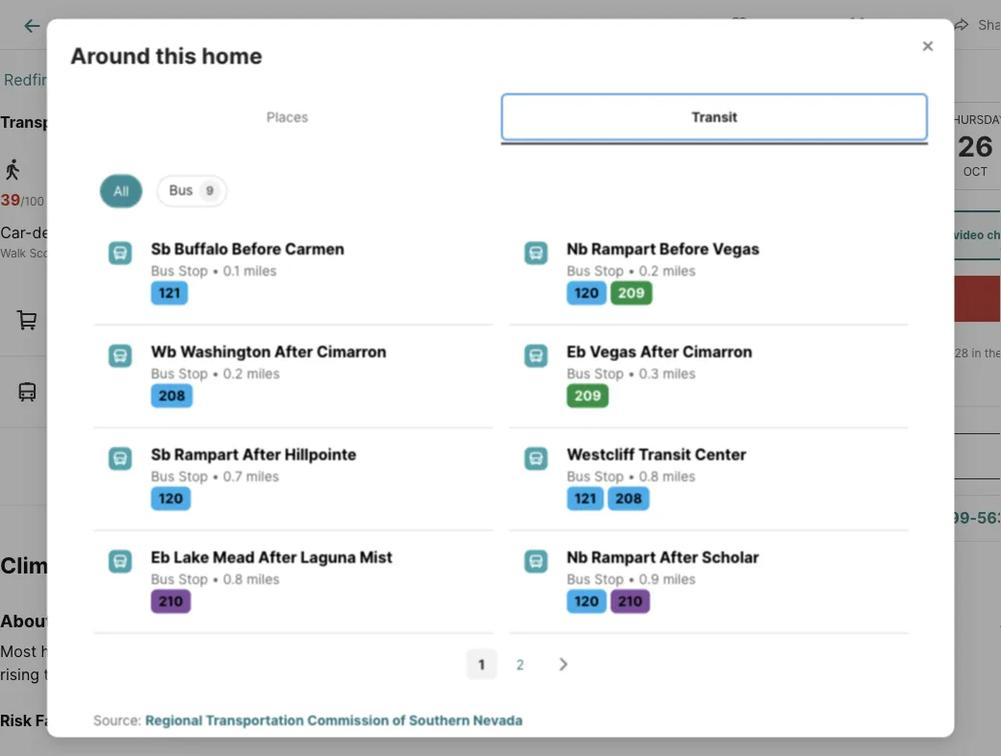 Task type: vqa. For each thing, say whether or not it's contained in the screenshot.
Eb Vegas After Cimarron's Stop
yes



Task type: describe. For each thing, give the bounding box(es) containing it.
2 vertical spatial home
[[862, 69, 922, 96]]

miles for wb washington after cimarron
[[246, 366, 279, 382]]

tax
[[453, 18, 473, 34]]

sb for sb buffalo before carmen
[[151, 240, 170, 258]]

1 vertical spatial risks
[[122, 611, 164, 632]]

bus image for eb lake mead after laguna mist
[[108, 550, 131, 573]]

out
[[888, 17, 911, 33]]

video
[[953, 228, 984, 242]]

miles for eb vegas after cimarron
[[662, 366, 695, 382]]

0.2 for rampart
[[639, 263, 659, 279]]

around this home inside dialog
[[70, 42, 262, 69]]

places
[[266, 108, 308, 125]]

around this home element
[[70, 19, 285, 70]]

source:
[[93, 713, 141, 729]]

wb washington after cimarron bus stop • 0.2 miles 208
[[151, 343, 386, 404]]

210 inside eb lake mead after laguna mist bus stop • 0.8 miles 210
[[158, 594, 183, 610]]

thursday 26 oct
[[945, 113, 1001, 179]]

of inside around this home dialog
[[392, 713, 405, 729]]

due
[[653, 643, 681, 661]]

redfin link
[[4, 70, 50, 89]]

southern
[[408, 713, 470, 729]]

24
[[767, 129, 803, 163]]

1 horizontal spatial redfin
[[82, 18, 125, 34]]

0 horizontal spatial redfin
[[4, 70, 50, 89]]

miles for sb buffalo before carmen
[[243, 263, 276, 279]]

/100 for 39
[[20, 195, 44, 209]]

after for nb rampart after scholar
[[659, 548, 698, 567]]

1
[[478, 657, 485, 673]]

8
[[54, 324, 62, 340]]

some
[[208, 223, 249, 242]]

laguna
[[300, 548, 356, 567]]

miles for nb rampart before vegas
[[662, 263, 695, 279]]

disasters,
[[281, 643, 351, 661]]

climate risks
[[0, 552, 141, 579]]

to
[[685, 643, 700, 661]]

temperatures
[[44, 666, 141, 684]]

westcliff
[[566, 445, 635, 464]]

(725) 999-563 link
[[894, 509, 1001, 528]]

bus image for sb rampart after hillpointe
[[108, 447, 131, 470]]

2 button
[[504, 649, 535, 680]]

0 vertical spatial risks
[[88, 552, 141, 579]]

car-dependent walk score
[[0, 223, 111, 260]]

tour via video cha list box
[[730, 211, 1001, 261]]

120 for nb rampart after scholar
[[574, 594, 598, 610]]

• for wb washington after cimarron
[[211, 366, 219, 382]]

in the last 30 days
[[774, 347, 1001, 378]]

home inside dialog
[[201, 42, 262, 69]]

120,
[[54, 395, 80, 412]]

0 vertical spatial around this home
[[0, 12, 192, 39]]

near
[[116, 112, 150, 131]]

the
[[985, 347, 1001, 361]]

about
[[0, 611, 52, 632]]

1 horizontal spatial 209
[[618, 285, 644, 301]]

around inside dialog
[[70, 42, 150, 69]]

999-
[[939, 509, 977, 528]]

thursday
[[945, 113, 1001, 127]]

208 inside wb washington after cimarron bus stop • 0.2 miles 208
[[158, 388, 185, 404]]

tour
[[905, 228, 931, 242]]

bus image for eb vegas after cimarron
[[524, 344, 547, 368]]

source: regional transportation commission of southern nevada
[[93, 713, 522, 729]]

bus inside westcliff transit center bus stop • 0.8 miles
[[566, 469, 590, 485]]

overview
[[166, 18, 226, 34]]

regional
[[145, 713, 202, 729]]

dependent
[[32, 223, 111, 242]]

stop inside westcliff transit center bus stop • 0.8 miles
[[594, 469, 624, 485]]

• inside eb lake mead after laguna mist bus stop • 0.8 miles 210
[[211, 571, 219, 588]]

bus for nb rampart after scholar
[[566, 571, 590, 588]]

be
[[422, 643, 440, 661]]

(725)
[[894, 509, 936, 528]]

25
[[863, 129, 898, 163]]

property details
[[267, 18, 368, 34]]

bus for nb rampart before vegas
[[566, 263, 590, 279]]

39
[[0, 191, 20, 210]]

may
[[387, 643, 417, 661]]

cimarron for wb washington after cimarron
[[316, 343, 386, 361]]

via
[[934, 228, 950, 242]]

favorite button
[[713, 4, 824, 44]]

bus for wb washington after cimarron
[[151, 366, 174, 382]]

schools
[[561, 18, 612, 34]]

• for nb rampart after scholar
[[627, 571, 635, 588]]

0.7
[[223, 469, 242, 485]]

0.8 inside westcliff transit center bus stop • 0.8 miles
[[639, 469, 658, 485]]

miles inside westcliff transit center bus stop • 0.8 miles
[[662, 469, 695, 485]]

sb rampart after hillpointe bus stop • 0.7 miles 120
[[151, 445, 356, 507]]

commission
[[307, 713, 389, 729]]

bus image for wb washington after cimarron
[[108, 344, 131, 368]]

0 vertical spatial this
[[85, 12, 126, 39]]

bus for sb buffalo before carmen
[[151, 263, 174, 279]]

stop for sb buffalo before carmen
[[178, 263, 208, 279]]

westcliff transit center bus stop • 0.8 miles
[[566, 445, 746, 485]]

bus for eb vegas after cimarron
[[566, 366, 590, 382]]

days
[[815, 364, 841, 378]]

after for sb rampart after hillpointe
[[242, 445, 281, 464]]

wb
[[151, 343, 176, 361]]

overview tab
[[145, 3, 247, 49]]

5
[[233, 324, 242, 340]]

risk
[[177, 643, 203, 661]]

0 vertical spatial transportation
[[0, 112, 113, 131]]

1 button
[[466, 649, 497, 680]]

after inside eb lake mead after laguna mist bus stop • 0.8 miles 210
[[258, 548, 297, 567]]

after for wb washington after cimarron
[[274, 343, 313, 361]]

0.2 for washington
[[223, 366, 243, 382]]

stop for nb rampart before vegas
[[594, 263, 624, 279]]

details
[[326, 18, 368, 34]]

2
[[516, 657, 524, 673]]

2 horizontal spatial 210
[[618, 594, 642, 610]]

restaurants,
[[154, 324, 230, 340]]

ave
[[275, 112, 304, 131]]

center
[[694, 445, 746, 464]]

around this home dialog
[[47, 19, 955, 757]]

history
[[476, 18, 520, 34]]

sb buffalo before carmen bus stop • 0.1 miles 121
[[151, 240, 344, 301]]

oct
[[963, 165, 988, 179]]

list box inside around this home dialog
[[85, 168, 916, 207]]

(725) 999-563
[[894, 509, 1001, 528]]

207,
[[112, 395, 138, 412]]

schools tab
[[541, 3, 632, 49]]

0.8 inside eb lake mead after laguna mist bus stop • 0.8 miles 210
[[223, 571, 242, 588]]

sha button
[[935, 4, 1001, 44]]

eb for eb vegas after cimarron
[[566, 343, 586, 361]]

regional transportation commission of southern nevada link
[[145, 713, 522, 729]]

• for sb buffalo before carmen
[[211, 263, 219, 279]]

120 inside sb rampart after hillpointe bus stop • 0.7 miles 120
[[158, 491, 183, 507]]

x-out
[[875, 17, 911, 33]]

209 inside eb vegas after cimarron bus stop • 0.3 miles 209
[[574, 388, 601, 404]]

121 inside sb buffalo before carmen bus stop • 0.1 miles 121
[[158, 285, 180, 301]]

sale & tax history tab
[[389, 3, 541, 49]]

nb for nb rampart before vegas
[[566, 240, 588, 258]]

transit inside tab
[[691, 108, 737, 125]]

35 /100
[[208, 191, 252, 210]]

natural
[[226, 643, 276, 661]]

0.1
[[223, 263, 240, 279]]

bus inside eb lake mead after laguna mist bus stop • 0.8 miles 210
[[151, 571, 174, 588]]

rampart for nb rampart after scholar
[[591, 548, 656, 567]]

&
[[440, 18, 449, 34]]

121,
[[84, 395, 108, 412]]

stop for sb rampart after hillpointe
[[178, 469, 208, 485]]

0 vertical spatial climate
[[56, 611, 118, 632]]

sale & tax history
[[409, 18, 520, 34]]

delightful
[[198, 112, 272, 131]]



Task type: locate. For each thing, give the bounding box(es) containing it.
tab list containing places
[[70, 89, 931, 144]]

eb
[[566, 343, 586, 361], [151, 548, 170, 567]]

rampart for nb rampart before vegas
[[591, 240, 656, 258]]

score
[[29, 246, 61, 260], [249, 246, 280, 260]]

1 vertical spatial climate
[[539, 643, 591, 661]]

sb inside sb buffalo before carmen bus stop • 0.1 miles 121
[[151, 240, 170, 258]]

nb inside nb rampart before vegas bus stop • 0.2 miles
[[566, 240, 588, 258]]

score down transit
[[249, 246, 280, 260]]

list box containing bus
[[85, 168, 916, 207]]

go
[[730, 69, 760, 96]]

0 vertical spatial rampart
[[591, 240, 656, 258]]

miles inside eb lake mead after laguna mist bus stop • 0.8 miles 210
[[246, 571, 279, 588]]

1 horizontal spatial /100
[[228, 195, 252, 209]]

eb lake mead after laguna mist bus stop • 0.8 miles 210
[[151, 548, 392, 610]]

home
[[132, 12, 192, 39], [201, 42, 262, 69], [862, 69, 922, 96]]

3 bus image from the top
[[524, 550, 547, 573]]

2 horizontal spatial home
[[862, 69, 922, 96]]

tour via video cha
[[905, 228, 1001, 242]]

stop inside nb rampart after scholar bus stop • 0.9 miles
[[594, 571, 624, 588]]

208
[[158, 388, 185, 404], [615, 491, 642, 507]]

209 up westcliff
[[574, 388, 601, 404]]

stop inside sb buffalo before carmen bus stop • 0.1 miles 121
[[178, 263, 208, 279]]

lake
[[173, 548, 209, 567]]

and left the may
[[355, 643, 383, 661]]

rampart
[[591, 240, 656, 258], [174, 445, 238, 464], [591, 548, 656, 567]]

0 vertical spatial 209
[[618, 285, 644, 301]]

1 horizontal spatial 208
[[615, 491, 642, 507]]

this
[[85, 12, 126, 39], [155, 42, 196, 69], [815, 69, 857, 96]]

0 horizontal spatial before
[[231, 240, 281, 258]]

1 horizontal spatial climate
[[539, 643, 591, 661]]

0 horizontal spatial cimarron
[[316, 343, 386, 361]]

transportation near 8032 delightful ave
[[0, 112, 304, 131]]

scholar
[[701, 548, 759, 567]]

24 button
[[742, 101, 829, 191]]

home down x-out
[[862, 69, 922, 96]]

1 score from the left
[[29, 246, 61, 260]]

stop for nb rampart after scholar
[[594, 571, 624, 588]]

after inside eb vegas after cimarron bus stop • 0.3 miles 209
[[640, 343, 679, 361]]

nb inside nb rampart after scholar bus stop • 0.9 miles
[[566, 548, 588, 567]]

89128
[[935, 347, 969, 361]]

8 groceries, 23 restaurants, 5 parks
[[54, 324, 281, 340]]

1 vertical spatial 0.2
[[223, 366, 243, 382]]

• inside wb washington after cimarron bus stop • 0.2 miles 208
[[211, 366, 219, 382]]

1 horizontal spatial score
[[249, 246, 280, 260]]

bus inside nb rampart before vegas bus stop • 0.2 miles
[[566, 263, 590, 279]]

score for transit
[[249, 246, 280, 260]]

factor
[[35, 712, 84, 731]]

0 vertical spatial eb
[[566, 343, 586, 361]]

after right mead
[[258, 548, 297, 567]]

1 horizontal spatial vegas
[[712, 240, 759, 258]]

tour
[[765, 69, 810, 96]]

transportation down 'levels.'
[[205, 713, 304, 729]]

1 horizontal spatial 210
[[206, 395, 229, 412]]

208 down westcliff transit center bus stop • 0.8 miles
[[615, 491, 642, 507]]

1 sb from the top
[[151, 240, 170, 258]]

transit up 0.1
[[208, 246, 245, 260]]

1 horizontal spatial and
[[355, 643, 383, 661]]

none button containing 26
[[932, 102, 1001, 190]]

transportation down redfin link
[[0, 112, 113, 131]]

eb inside eb lake mead after laguna mist bus stop • 0.8 miles 210
[[151, 548, 170, 567]]

1 bus image from the top
[[524, 344, 547, 368]]

2 vertical spatial this
[[815, 69, 857, 96]]

0.2 inside nb rampart before vegas bus stop • 0.2 miles
[[639, 263, 659, 279]]

last
[[774, 364, 794, 378]]

1 vertical spatial 208
[[615, 491, 642, 507]]

miles inside eb vegas after cimarron bus stop • 0.3 miles 209
[[662, 366, 695, 382]]

120 for nb rampart before vegas
[[574, 285, 598, 301]]

home down overview
[[201, 42, 262, 69]]

cimarron for eb vegas after cimarron
[[682, 343, 752, 361]]

my
[[59, 18, 79, 34]]

1 vertical spatial 209
[[574, 388, 601, 404]]

cimarron
[[316, 343, 386, 361], [682, 343, 752, 361]]

1 vertical spatial 120
[[158, 491, 183, 507]]

car-
[[0, 223, 32, 242]]

1 vertical spatial 0.8
[[223, 571, 242, 588]]

transportation
[[0, 112, 113, 131], [205, 713, 304, 729]]

0 vertical spatial 121
[[158, 285, 180, 301]]

0 horizontal spatial score
[[29, 246, 61, 260]]

1 vertical spatial rampart
[[174, 445, 238, 464]]

rampart for sb rampart after hillpointe
[[174, 445, 238, 464]]

0 vertical spatial nb
[[566, 240, 588, 258]]

1 vertical spatial eb
[[151, 548, 170, 567]]

2 sb from the top
[[151, 445, 170, 464]]

0 vertical spatial home
[[132, 12, 192, 39]]

this inside dialog
[[155, 42, 196, 69]]

after
[[274, 343, 313, 361], [640, 343, 679, 361], [242, 445, 281, 464], [258, 548, 297, 567], [659, 548, 698, 567]]

redfin right my
[[82, 18, 125, 34]]

bus image for nb rampart after scholar
[[524, 550, 547, 573]]

this right my
[[85, 12, 126, 39]]

121 down westcliff
[[574, 491, 596, 507]]

score inside "some transit transit score ®"
[[249, 246, 280, 260]]

nb for nb rampart after scholar
[[566, 548, 588, 567]]

some
[[133, 643, 172, 661]]

go tour this home
[[730, 69, 922, 96]]

transit down go
[[691, 108, 737, 125]]

121 up 8 groceries, 23 restaurants, 5 parks
[[158, 285, 180, 301]]

1 horizontal spatial of
[[392, 713, 405, 729]]

• for sb rampart after hillpointe
[[211, 469, 219, 485]]

120 up lake
[[158, 491, 183, 507]]

1 vertical spatial 121
[[574, 491, 596, 507]]

0 horizontal spatial 208
[[158, 388, 185, 404]]

2 vertical spatial bus image
[[524, 550, 547, 573]]

1 horizontal spatial transportation
[[205, 713, 304, 729]]

transit
[[254, 223, 300, 242]]

/100 inside 39 /100
[[20, 195, 44, 209]]

1 horizontal spatial home
[[201, 42, 262, 69]]

1 vertical spatial redfin
[[4, 70, 50, 89]]

this right tour
[[815, 69, 857, 96]]

sb for sb rampart after hillpointe
[[151, 445, 170, 464]]

my redfin
[[59, 18, 125, 34]]

0.3
[[639, 366, 659, 382]]

39 /100
[[0, 191, 44, 210]]

1 horizontal spatial eb
[[566, 343, 586, 361]]

sb
[[151, 240, 170, 258], [151, 445, 170, 464]]

after left scholar on the right bottom
[[659, 548, 698, 567]]

around this home up redfin link
[[0, 12, 192, 39]]

208 down wb
[[158, 388, 185, 404]]

miles inside nb rampart before vegas bus stop • 0.2 miles
[[662, 263, 695, 279]]

0 vertical spatial 120
[[574, 285, 598, 301]]

tab list
[[0, 0, 648, 49], [70, 89, 931, 144]]

30
[[797, 364, 811, 378]]

1 vertical spatial bus image
[[524, 447, 547, 470]]

1 vertical spatial tab list
[[70, 89, 931, 144]]

washington
[[180, 343, 270, 361]]

2 score from the left
[[249, 246, 280, 260]]

/100 up car- in the left of the page
[[20, 195, 44, 209]]

1 horizontal spatial before
[[659, 240, 709, 258]]

before inside sb buffalo before carmen bus stop • 0.1 miles 121
[[231, 240, 281, 258]]

stop inside sb rampart after hillpointe bus stop • 0.7 miles 120
[[178, 469, 208, 485]]

of right risk
[[207, 643, 222, 661]]

1 nb from the top
[[566, 240, 588, 258]]

1 vertical spatial of
[[392, 713, 405, 729]]

miles inside wb washington after cimarron bus stop • 0.2 miles 208
[[246, 366, 279, 382]]

2 /100 from the left
[[228, 195, 252, 209]]

nb
[[566, 240, 588, 258], [566, 548, 588, 567]]

2 nb from the top
[[566, 548, 588, 567]]

0 horizontal spatial and
[[146, 666, 173, 684]]

around up redfin link
[[0, 12, 80, 39]]

stop for eb vegas after cimarron
[[594, 366, 624, 382]]

1 horizontal spatial 0.2
[[639, 263, 659, 279]]

1 /100 from the left
[[20, 195, 44, 209]]

2 vertical spatial 120
[[574, 594, 598, 610]]

my redfin link
[[21, 14, 125, 38]]

rampart inside nb rampart before vegas bus stop • 0.2 miles
[[591, 240, 656, 258]]

rampart inside sb rampart after hillpointe bus stop • 0.7 miles 120
[[174, 445, 238, 464]]

climate right by
[[539, 643, 591, 661]]

0 vertical spatial around
[[0, 12, 80, 39]]

after inside nb rampart after scholar bus stop • 0.9 miles
[[659, 548, 698, 567]]

of left 'southern' on the left bottom of the page
[[392, 713, 405, 729]]

0 vertical spatial redfin
[[82, 18, 125, 34]]

563
[[977, 509, 1001, 528]]

0 horizontal spatial this
[[85, 12, 126, 39]]

score inside car-dependent walk score
[[29, 246, 61, 260]]

change
[[595, 643, 649, 661]]

0 horizontal spatial /100
[[20, 195, 44, 209]]

bus for sb rampart after hillpointe
[[151, 469, 174, 485]]

rampart inside nb rampart after scholar bus stop • 0.9 miles
[[591, 548, 656, 567]]

None button
[[932, 102, 1001, 190]]

2 horizontal spatial this
[[815, 69, 857, 96]]

tab list inside around this home dialog
[[70, 89, 931, 144]]

x-out button
[[831, 4, 927, 44]]

•
[[211, 263, 219, 279], [627, 263, 635, 279], [211, 366, 219, 382], [627, 366, 635, 382], [211, 469, 219, 485], [627, 469, 635, 485], [211, 571, 219, 588], [627, 571, 635, 588]]

of
[[207, 643, 222, 661], [392, 713, 405, 729]]

stop inside eb lake mead after laguna mist bus stop • 0.8 miles 210
[[178, 571, 208, 588]]

bus image
[[108, 242, 131, 265], [524, 242, 547, 265], [108, 344, 131, 368], [108, 447, 131, 470], [108, 550, 131, 573]]

1 vertical spatial around this home
[[70, 42, 262, 69]]

redfin down my redfin link
[[4, 70, 50, 89]]

1 cimarron from the left
[[316, 343, 386, 361]]

miles inside sb rampart after hillpointe bus stop • 0.7 miles 120
[[246, 469, 279, 485]]

stop inside nb rampart before vegas bus stop • 0.2 miles
[[594, 263, 624, 279]]

1 horizontal spatial cimarron
[[682, 343, 752, 361]]

list box
[[85, 168, 916, 207]]

transit inside "some transit transit score ®"
[[208, 246, 245, 260]]

• inside nb rampart after scholar bus stop • 0.9 miles
[[627, 571, 635, 588]]

0 vertical spatial and
[[355, 643, 383, 661]]

23
[[133, 324, 150, 340]]

before for buffalo
[[231, 240, 281, 258]]

bus inside wb washington after cimarron bus stop • 0.2 miles 208
[[151, 366, 174, 382]]

most
[[0, 643, 37, 661]]

most homes have some risk of natural disasters, and may be impacted by climate change due to rising temperatures and sea levels.
[[0, 643, 700, 684]]

0 vertical spatial bus image
[[524, 344, 547, 368]]

after down the parks
[[274, 343, 313, 361]]

miles for sb rampart after hillpointe
[[246, 469, 279, 485]]

nb rampart after scholar bus stop • 0.9 miles
[[566, 548, 759, 588]]

0 horizontal spatial 121
[[158, 285, 180, 301]]

0 horizontal spatial eb
[[151, 548, 170, 567]]

120, 121, 207, 208, 209, 210
[[54, 395, 229, 412]]

120 up 'change'
[[574, 594, 598, 610]]

risks up some
[[122, 611, 164, 632]]

home right my redfin at the left top
[[132, 12, 192, 39]]

0.2 inside wb washington after cimarron bus stop • 0.2 miles 208
[[223, 366, 243, 382]]

0 vertical spatial 208
[[158, 388, 185, 404]]

1 horizontal spatial 0.8
[[639, 469, 658, 485]]

climate inside most homes have some risk of natural disasters, and may be impacted by climate change due to rising temperatures and sea levels.
[[539, 643, 591, 661]]

209
[[618, 285, 644, 301], [574, 388, 601, 404]]

impacted
[[444, 643, 512, 661]]

1 horizontal spatial this
[[155, 42, 196, 69]]

bus image for nb rampart before vegas
[[524, 242, 547, 265]]

• inside sb buffalo before carmen bus stop • 0.1 miles 121
[[211, 263, 219, 279]]

redfin
[[82, 18, 125, 34], [4, 70, 50, 89]]

210 down 0.9 on the bottom
[[618, 594, 642, 610]]

0 horizontal spatial climate
[[56, 611, 118, 632]]

miles inside nb rampart after scholar bus stop • 0.9 miles
[[663, 571, 696, 588]]

sha
[[978, 17, 1001, 33]]

• inside sb rampart after hillpointe bus stop • 0.7 miles 120
[[211, 469, 219, 485]]

bus image for westcliff transit center
[[524, 447, 547, 470]]

25 button
[[837, 102, 924, 190]]

210 right 209,
[[206, 395, 229, 412]]

eb for eb lake mead after laguna mist
[[151, 548, 170, 567]]

/100 for 35
[[228, 195, 252, 209]]

120 down nb rampart before vegas bus stop • 0.2 miles
[[574, 285, 598, 301]]

• for eb vegas after cimarron
[[627, 366, 635, 382]]

0.8 up nb rampart after scholar bus stop • 0.9 miles
[[639, 469, 658, 485]]

risks up about climate risks
[[88, 552, 141, 579]]

rising
[[0, 666, 39, 684]]

1 horizontal spatial 121
[[574, 491, 596, 507]]

property details tab
[[247, 3, 389, 49]]

stop inside eb vegas after cimarron bus stop • 0.3 miles 209
[[594, 366, 624, 382]]

score for dependent
[[29, 246, 61, 260]]

x-
[[875, 17, 888, 33]]

risk factor
[[0, 712, 84, 731]]

1 vertical spatial transportation
[[205, 713, 304, 729]]

• for nb rampart before vegas
[[627, 263, 635, 279]]

2 vertical spatial rampart
[[591, 548, 656, 567]]

0 vertical spatial vegas
[[712, 240, 759, 258]]

• inside eb vegas after cimarron bus stop • 0.3 miles 209
[[627, 366, 635, 382]]

eb inside eb vegas after cimarron bus stop • 0.3 miles 209
[[566, 343, 586, 361]]

0 horizontal spatial vegas
[[589, 343, 636, 361]]

209 down nb rampart before vegas bus stop • 0.2 miles
[[618, 285, 644, 301]]

120, 121, 207, 208, 209, 210 button
[[0, 357, 581, 428]]

this down overview
[[155, 42, 196, 69]]

26
[[958, 129, 994, 163]]

transit tab
[[501, 93, 928, 141]]

0 vertical spatial sb
[[151, 240, 170, 258]]

210 down lake
[[158, 594, 183, 610]]

1 vertical spatial this
[[155, 42, 196, 69]]

0.9
[[639, 571, 659, 588]]

places tab
[[74, 93, 501, 141]]

bus inside eb vegas after cimarron bus stop • 0.3 miles 209
[[566, 366, 590, 382]]

8 groceries, 23 restaurants, 5 parks button
[[0, 285, 581, 357]]

around this home down overview
[[70, 42, 262, 69]]

0.2
[[639, 263, 659, 279], [223, 366, 243, 382]]

all
[[113, 183, 128, 199]]

0 horizontal spatial home
[[132, 12, 192, 39]]

stop for wb washington after cimarron
[[178, 366, 208, 382]]

1 vertical spatial and
[[146, 666, 173, 684]]

1 vertical spatial home
[[201, 42, 262, 69]]

levels.
[[207, 666, 253, 684]]

after inside wb washington after cimarron bus stop • 0.2 miles 208
[[274, 343, 313, 361]]

/100 inside 35 /100
[[228, 195, 252, 209]]

score right walk
[[29, 246, 61, 260]]

0 horizontal spatial 209
[[574, 388, 601, 404]]

climate up homes
[[56, 611, 118, 632]]

1 vertical spatial sb
[[151, 445, 170, 464]]

9
[[206, 184, 213, 198]]

0 vertical spatial of
[[207, 643, 222, 661]]

2 vertical spatial transit
[[638, 445, 691, 464]]

stop inside wb washington after cimarron bus stop • 0.2 miles 208
[[178, 366, 208, 382]]

about climate risks
[[0, 611, 164, 632]]

transportation inside around this home dialog
[[205, 713, 304, 729]]

before for rampart
[[659, 240, 709, 258]]

0 horizontal spatial 210
[[158, 594, 183, 610]]

1 vertical spatial transit
[[208, 246, 245, 260]]

• inside westcliff transit center bus stop • 0.8 miles
[[627, 469, 635, 485]]

cimarron inside eb vegas after cimarron bus stop • 0.3 miles 209
[[682, 343, 752, 361]]

2 cimarron from the left
[[682, 343, 752, 361]]

of inside most homes have some risk of natural disasters, and may be impacted by climate change due to rising temperatures and sea levels.
[[207, 643, 222, 661]]

bus image for sb buffalo before carmen
[[108, 242, 131, 265]]

0 horizontal spatial transportation
[[0, 112, 113, 131]]

and
[[355, 643, 383, 661], [146, 666, 173, 684]]

miles for nb rampart after scholar
[[663, 571, 696, 588]]

sb left buffalo
[[151, 240, 170, 258]]

walk
[[0, 246, 26, 260]]

transit left center
[[638, 445, 691, 464]]

0 vertical spatial tab list
[[0, 0, 648, 49]]

• inside nb rampart before vegas bus stop • 0.2 miles
[[627, 263, 635, 279]]

2 bus image from the top
[[524, 447, 547, 470]]

around this home
[[0, 12, 192, 39], [70, 42, 262, 69]]

before inside nb rampart before vegas bus stop • 0.2 miles
[[659, 240, 709, 258]]

/100 right 9
[[228, 195, 252, 209]]

35
[[208, 191, 228, 210]]

mist
[[359, 548, 392, 567]]

bus inside sb rampart after hillpointe bus stop • 0.7 miles 120
[[151, 469, 174, 485]]

1 before from the left
[[231, 240, 281, 258]]

vegas inside eb vegas after cimarron bus stop • 0.3 miles 209
[[589, 343, 636, 361]]

after inside sb rampart after hillpointe bus stop • 0.7 miles 120
[[242, 445, 281, 464]]

after up 0.7
[[242, 445, 281, 464]]

miles inside sb buffalo before carmen bus stop • 0.1 miles 121
[[243, 263, 276, 279]]

0 horizontal spatial 0.2
[[223, 366, 243, 382]]

0 horizontal spatial of
[[207, 643, 222, 661]]

and down some
[[146, 666, 173, 684]]

buffalo
[[174, 240, 228, 258]]

0 vertical spatial 0.8
[[639, 469, 658, 485]]

1 vertical spatial nb
[[566, 548, 588, 567]]

cimarron inside wb washington after cimarron bus stop • 0.2 miles 208
[[316, 343, 386, 361]]

0.8 down mead
[[223, 571, 242, 588]]

1 vertical spatial around
[[70, 42, 150, 69]]

transit inside westcliff transit center bus stop • 0.8 miles
[[638, 445, 691, 464]]

bus image
[[524, 344, 547, 368], [524, 447, 547, 470], [524, 550, 547, 573]]

sb down 208,
[[151, 445, 170, 464]]

sb inside sb rampart after hillpointe bus stop • 0.7 miles 120
[[151, 445, 170, 464]]

bus inside sb buffalo before carmen bus stop • 0.1 miles 121
[[151, 263, 174, 279]]

1 vertical spatial vegas
[[589, 343, 636, 361]]

210 inside button
[[206, 395, 229, 412]]

209,
[[174, 395, 202, 412]]

sea
[[177, 666, 203, 684]]

parks
[[245, 324, 281, 340]]

around down my redfin at the left top
[[70, 42, 150, 69]]

tab list containing my redfin
[[0, 0, 648, 49]]

2 before from the left
[[659, 240, 709, 258]]

208,
[[142, 395, 170, 412]]

after for eb vegas after cimarron
[[640, 343, 679, 361]]

hillpointe
[[284, 445, 356, 464]]

after up 0.3
[[640, 343, 679, 361]]

0 vertical spatial 0.2
[[639, 263, 659, 279]]

8032
[[154, 112, 194, 131]]

0 horizontal spatial 0.8
[[223, 571, 242, 588]]

bus inside nb rampart after scholar bus stop • 0.9 miles
[[566, 571, 590, 588]]

vegas inside nb rampart before vegas bus stop • 0.2 miles
[[712, 240, 759, 258]]

0 vertical spatial transit
[[691, 108, 737, 125]]



